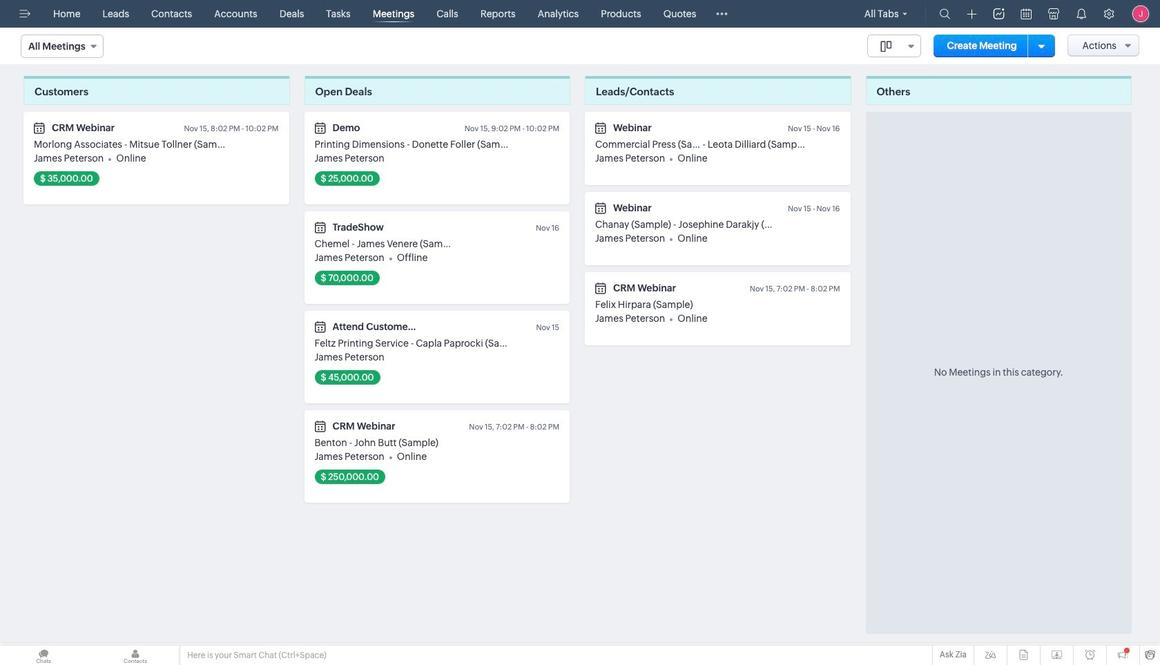 Task type: vqa. For each thing, say whether or not it's contained in the screenshot.
CRM link
no



Task type: locate. For each thing, give the bounding box(es) containing it.
contacts image
[[92, 646, 179, 665]]

sales motivator image
[[994, 8, 1005, 19]]

marketplace image
[[1049, 8, 1060, 19]]

notifications image
[[1077, 8, 1088, 19]]

calendar image
[[1022, 8, 1032, 19]]



Task type: describe. For each thing, give the bounding box(es) containing it.
search image
[[940, 8, 951, 19]]

quick actions image
[[968, 9, 977, 19]]

chats image
[[0, 646, 87, 665]]

configure settings image
[[1104, 8, 1115, 19]]



